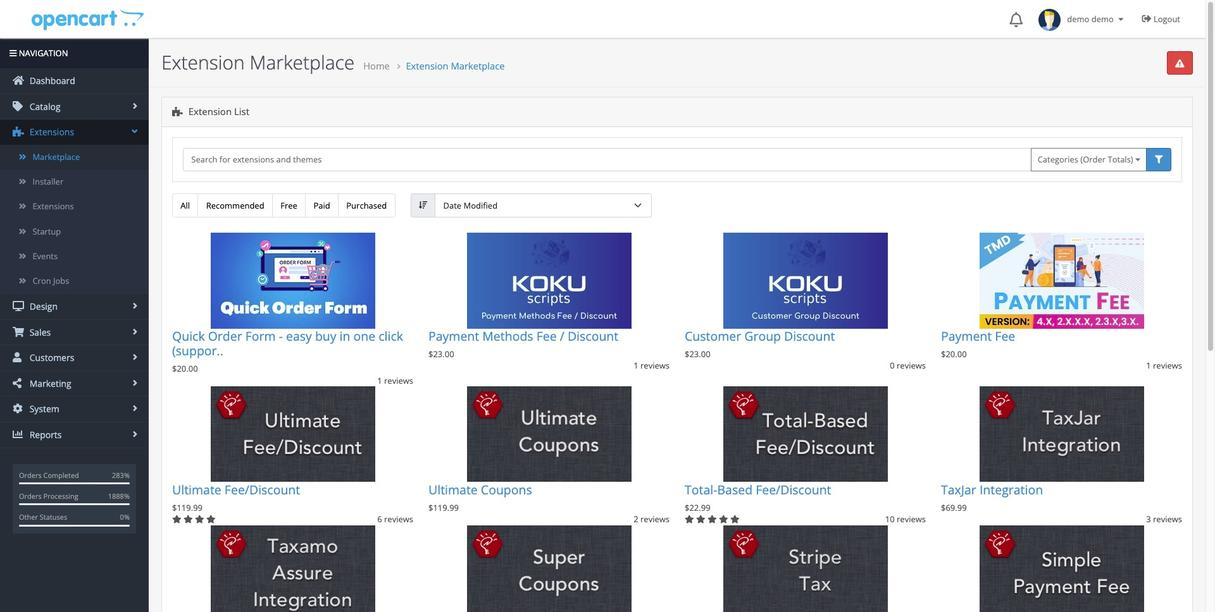 Task type: locate. For each thing, give the bounding box(es) containing it.
0 horizontal spatial puzzle piece image
[[13, 127, 24, 137]]

cron jobs
[[33, 275, 69, 287]]

star image
[[184, 516, 193, 524], [195, 516, 204, 524], [206, 516, 216, 524], [685, 516, 694, 524], [697, 516, 706, 524], [708, 516, 717, 524], [731, 516, 740, 524]]

2 discount from the left
[[785, 328, 835, 345]]

bell image
[[1010, 12, 1023, 27]]

demo demo image
[[1039, 9, 1061, 31]]

in
[[340, 328, 350, 345]]

paid link
[[305, 194, 339, 218]]

2 $119.99 from the left
[[429, 503, 459, 514]]

1 fee from the left
[[537, 328, 557, 345]]

1 horizontal spatial demo
[[1092, 13, 1114, 25]]

system link
[[0, 397, 149, 422]]

quick order form - easy buy in one click (suppor.. $20.00
[[172, 328, 403, 375]]

1 fee/discount from the left
[[225, 482, 300, 499]]

0 horizontal spatial ultimate
[[172, 482, 221, 499]]

$20.00 inside payment fee $20.00 1 reviews
[[942, 349, 967, 360]]

0 horizontal spatial star image
[[172, 516, 181, 524]]

star image down based
[[719, 516, 729, 524]]

orders
[[19, 471, 42, 480], [19, 492, 42, 502]]

ultimate coupons link
[[429, 482, 532, 499]]

free
[[281, 200, 297, 211]]

1 horizontal spatial star image
[[719, 516, 729, 524]]

shopping cart image
[[13, 327, 24, 337]]

1 reviews
[[378, 375, 413, 387]]

customer group discount $23.00 0 reviews
[[685, 328, 926, 372]]

cog image
[[13, 404, 24, 414]]

2 orders from the top
[[19, 492, 42, 502]]

sales link
[[0, 320, 149, 345]]

(order
[[1081, 154, 1106, 165]]

ultimate inside ultimate fee/discount $119.99
[[172, 482, 221, 499]]

taxjar integration link
[[942, 482, 1044, 499]]

0 vertical spatial orders
[[19, 471, 42, 480]]

1
[[634, 360, 639, 372], [1147, 360, 1152, 372], [378, 375, 382, 387]]

extension left 'list'
[[189, 105, 232, 118]]

10
[[886, 514, 895, 526]]

1 horizontal spatial $20.00
[[942, 349, 967, 360]]

1 horizontal spatial discount
[[785, 328, 835, 345]]

star image right 0%
[[172, 516, 181, 524]]

chart bar image
[[13, 430, 24, 440]]

payment fee image
[[980, 233, 1144, 329]]

total-
[[685, 482, 718, 499]]

0 vertical spatial $20.00
[[942, 349, 967, 360]]

demo
[[1068, 13, 1090, 25], [1092, 13, 1114, 25]]

6 star image from the left
[[708, 516, 717, 524]]

1 horizontal spatial puzzle piece image
[[172, 107, 183, 117]]

1 horizontal spatial payment
[[942, 328, 992, 345]]

design link
[[0, 294, 149, 320]]

star image
[[172, 516, 181, 524], [719, 516, 729, 524]]

puzzle piece image down the 'tag' image
[[13, 127, 24, 137]]

discount inside customer group discount $23.00 0 reviews
[[785, 328, 835, 345]]

$20.00
[[942, 349, 967, 360], [172, 364, 198, 375]]

0 horizontal spatial discount
[[568, 328, 619, 345]]

discount right '/'
[[568, 328, 619, 345]]

1 horizontal spatial fee/discount
[[756, 482, 832, 499]]

10 reviews
[[886, 514, 926, 526]]

1 horizontal spatial $23.00
[[685, 349, 711, 360]]

0 horizontal spatial fee
[[537, 328, 557, 345]]

3 reviews
[[1147, 514, 1183, 526]]

6 reviews
[[378, 514, 413, 526]]

puzzle piece image
[[172, 107, 183, 117], [13, 127, 24, 137]]

extension
[[161, 49, 245, 75], [406, 60, 449, 72], [189, 105, 232, 118]]

buy
[[315, 328, 337, 345]]

methods
[[483, 328, 534, 345]]

tag image
[[13, 101, 24, 111]]

$119.99 down ultimate coupons link
[[429, 503, 459, 514]]

1 vertical spatial orders
[[19, 492, 42, 502]]

2 $23.00 from the left
[[685, 349, 711, 360]]

$20.00 down payment fee link
[[942, 349, 967, 360]]

filter image
[[1155, 156, 1164, 164]]

bars image
[[9, 49, 17, 58]]

1 horizontal spatial $119.99
[[429, 503, 459, 514]]

$23.00 inside payment methods fee / discount $23.00 1 reviews
[[429, 349, 454, 360]]

payment inside payment methods fee / discount $23.00 1 reviews
[[429, 328, 479, 345]]

(suppor..
[[172, 343, 223, 360]]

discount
[[568, 328, 619, 345], [785, 328, 835, 345]]

extensions down installer on the top left of the page
[[33, 201, 74, 212]]

extensions down catalog
[[27, 126, 74, 138]]

total-based fee/discount $22.99
[[685, 482, 832, 514]]

0 horizontal spatial $23.00
[[429, 349, 454, 360]]

3 star image from the left
[[206, 516, 216, 524]]

1 discount from the left
[[568, 328, 619, 345]]

extensions link
[[0, 120, 149, 145], [0, 195, 149, 219]]

$119.99 down ultimate fee/discount link
[[172, 503, 203, 514]]

quick
[[172, 328, 205, 345]]

navigation
[[17, 47, 68, 59]]

$119.99 inside ultimate coupons $119.99
[[429, 503, 459, 514]]

ultimate fee/discount link
[[172, 482, 300, 499]]

cron
[[33, 275, 51, 287]]

taxjar integration image
[[980, 387, 1144, 483]]

demo demo link
[[1033, 0, 1133, 38]]

extension up "extension list"
[[161, 49, 245, 75]]

$119.99 inside ultimate fee/discount $119.99
[[172, 503, 203, 514]]

-
[[279, 328, 283, 345]]

startup link
[[0, 219, 149, 244]]

1 vertical spatial $20.00
[[172, 364, 198, 375]]

extensions link down installer on the top left of the page
[[0, 195, 149, 219]]

0 vertical spatial puzzle piece image
[[172, 107, 183, 117]]

1 ultimate from the left
[[172, 482, 221, 499]]

caret down image inside "categories (order totals)" button
[[1136, 156, 1141, 164]]

demo left sign out alt icon
[[1092, 13, 1114, 25]]

2 reviews
[[634, 514, 670, 526]]

1 vertical spatial caret down image
[[1136, 156, 1141, 164]]

completed
[[43, 471, 79, 480]]

puzzle piece image for extensions
[[13, 127, 24, 137]]

0 horizontal spatial payment
[[429, 328, 479, 345]]

extensions
[[27, 126, 74, 138], [33, 201, 74, 212]]

caret down image right totals)
[[1136, 156, 1141, 164]]

1 $23.00 from the left
[[429, 349, 454, 360]]

order
[[208, 328, 242, 345]]

easy
[[286, 328, 312, 345]]

1 payment from the left
[[429, 328, 479, 345]]

0 horizontal spatial $119.99
[[172, 503, 203, 514]]

1 horizontal spatial 1
[[634, 360, 639, 372]]

1 horizontal spatial marketplace
[[250, 49, 355, 75]]

0 vertical spatial caret down image
[[1116, 15, 1127, 23]]

ultimate
[[172, 482, 221, 499], [429, 482, 478, 499]]

1 demo from the left
[[1068, 13, 1090, 25]]

0
[[890, 360, 895, 372]]

1 horizontal spatial caret down image
[[1136, 156, 1141, 164]]

1 horizontal spatial ultimate
[[429, 482, 478, 499]]

0 horizontal spatial caret down image
[[1116, 15, 1127, 23]]

marketing link
[[0, 372, 149, 397]]

payment
[[429, 328, 479, 345], [942, 328, 992, 345]]

reports
[[27, 429, 62, 441]]

based
[[718, 482, 753, 499]]

0 horizontal spatial demo
[[1068, 13, 1090, 25]]

$119.99
[[172, 503, 203, 514], [429, 503, 459, 514]]

7 star image from the left
[[731, 516, 740, 524]]

1 star image from the left
[[172, 516, 181, 524]]

reviews
[[641, 360, 670, 372], [897, 360, 926, 372], [1154, 360, 1183, 372], [384, 375, 413, 387], [384, 514, 413, 526], [641, 514, 670, 526], [897, 514, 926, 526], [1154, 514, 1183, 526]]

ultimate fee/discount image
[[211, 387, 375, 483]]

puzzle piece image inside extensions link
[[13, 127, 24, 137]]

1 vertical spatial puzzle piece image
[[13, 127, 24, 137]]

2
[[634, 514, 639, 526]]

home image
[[13, 75, 24, 86]]

2 ultimate from the left
[[429, 482, 478, 499]]

2 payment from the left
[[942, 328, 992, 345]]

fee inside payment methods fee / discount $23.00 1 reviews
[[537, 328, 557, 345]]

3
[[1147, 514, 1152, 526]]

discount right group
[[785, 328, 835, 345]]

orders up orders processing
[[19, 471, 42, 480]]

ultimate inside ultimate coupons $119.99
[[429, 482, 478, 499]]

$20.00 down (suppor..
[[172, 364, 198, 375]]

2 fee/discount from the left
[[756, 482, 832, 499]]

payment inside payment fee $20.00 1 reviews
[[942, 328, 992, 345]]

1888%
[[108, 492, 130, 502]]

demo right demo demo image at the right
[[1068, 13, 1090, 25]]

extension marketplace link
[[406, 60, 505, 72]]

1 $119.99 from the left
[[172, 503, 203, 514]]

caret down image for demo demo
[[1116, 15, 1127, 23]]

1 horizontal spatial fee
[[996, 328, 1016, 345]]

caret down image left sign out alt icon
[[1116, 15, 1127, 23]]

$23.00
[[429, 349, 454, 360], [685, 349, 711, 360]]

extension marketplace
[[161, 49, 355, 75], [406, 60, 505, 72]]

puzzle piece image left "extension list"
[[172, 107, 183, 117]]

fee/discount inside total-based fee/discount $22.99
[[756, 482, 832, 499]]

extension right home
[[406, 60, 449, 72]]

one
[[354, 328, 376, 345]]

$119.99 for ultimate coupons
[[429, 503, 459, 514]]

extension list
[[186, 105, 250, 118]]

extensions link down catalog link
[[0, 120, 149, 145]]

2 star image from the left
[[719, 516, 729, 524]]

0 vertical spatial extensions link
[[0, 120, 149, 145]]

stripe tax image
[[723, 526, 888, 613]]

sort amount down image
[[419, 202, 427, 210]]

1 vertical spatial extensions link
[[0, 195, 149, 219]]

0 horizontal spatial fee/discount
[[225, 482, 300, 499]]

1 star image from the left
[[184, 516, 193, 524]]

other statuses
[[19, 513, 67, 523]]

dashboard link
[[0, 69, 149, 94]]

0 horizontal spatial $20.00
[[172, 364, 198, 375]]

caret down image
[[1116, 15, 1127, 23], [1136, 156, 1141, 164]]

orders up other
[[19, 492, 42, 502]]

customer group discount link
[[685, 328, 835, 345]]

1 orders from the top
[[19, 471, 42, 480]]

form
[[246, 328, 276, 345]]

payment fee link
[[942, 328, 1016, 345]]

caret down image inside 'demo demo' link
[[1116, 15, 1127, 23]]

2 horizontal spatial 1
[[1147, 360, 1152, 372]]

/
[[560, 328, 565, 345]]

user image
[[13, 353, 24, 363]]

sales
[[27, 327, 51, 339]]

1 inside payment fee $20.00 1 reviews
[[1147, 360, 1152, 372]]

events
[[33, 251, 58, 262]]

2 fee from the left
[[996, 328, 1016, 345]]

orders processing
[[19, 492, 78, 502]]

totals)
[[1108, 154, 1134, 165]]



Task type: describe. For each thing, give the bounding box(es) containing it.
signature hash does not match! image
[[1176, 59, 1185, 68]]

logout
[[1154, 13, 1181, 25]]

payment fee $20.00 1 reviews
[[942, 328, 1183, 372]]

processing
[[43, 492, 78, 502]]

payment methods fee / discount image
[[467, 233, 632, 329]]

1 horizontal spatial extension marketplace
[[406, 60, 505, 72]]

discount inside payment methods fee / discount $23.00 1 reviews
[[568, 328, 619, 345]]

6
[[378, 514, 382, 526]]

other
[[19, 513, 38, 523]]

Search for extensions and themes text field
[[183, 148, 1032, 172]]

$20.00 inside quick order form - easy buy in one click (suppor.. $20.00
[[172, 364, 198, 375]]

design
[[27, 301, 58, 313]]

integration
[[980, 482, 1044, 499]]

4 star image from the left
[[685, 516, 694, 524]]

0 horizontal spatial 1
[[378, 375, 382, 387]]

1 inside payment methods fee / discount $23.00 1 reviews
[[634, 360, 639, 372]]

startup
[[33, 226, 61, 237]]

opencart image
[[30, 7, 144, 31]]

all link
[[172, 194, 198, 218]]

purchased link
[[338, 194, 395, 218]]

marketplace link
[[0, 145, 149, 170]]

taxjar
[[942, 482, 977, 499]]

orders for orders completed
[[19, 471, 42, 480]]

statuses
[[40, 513, 67, 523]]

ultimate for ultimate coupons
[[429, 482, 478, 499]]

fee inside payment fee $20.00 1 reviews
[[996, 328, 1016, 345]]

customers
[[27, 352, 74, 364]]

1 extensions link from the top
[[0, 120, 149, 145]]

events link
[[0, 244, 149, 269]]

total-based fee/discount image
[[723, 387, 888, 483]]

0 horizontal spatial marketplace
[[33, 151, 80, 163]]

jobs
[[53, 275, 69, 287]]

list
[[234, 105, 250, 118]]

paid
[[314, 200, 330, 211]]

0 horizontal spatial extension marketplace
[[161, 49, 355, 75]]

installer link
[[0, 170, 149, 195]]

recommended
[[206, 200, 264, 211]]

fee/discount inside ultimate fee/discount $119.99
[[225, 482, 300, 499]]

catalog link
[[0, 94, 149, 119]]

total-based fee/discount link
[[685, 482, 832, 499]]

coupons
[[481, 482, 532, 499]]

group
[[745, 328, 781, 345]]

$69.99
[[942, 503, 967, 514]]

cron jobs link
[[0, 269, 149, 294]]

taxjar integration $69.99
[[942, 482, 1044, 514]]

payment methods fee / discount $23.00 1 reviews
[[429, 328, 670, 372]]

quick order form - easy buy in one click (suppor.. link
[[172, 328, 403, 360]]

quick order form - easy buy in one click (suppor.. image
[[211, 233, 375, 329]]

5 star image from the left
[[697, 516, 706, 524]]

customer
[[685, 328, 742, 345]]

categories
[[1038, 154, 1079, 165]]

categories (order totals) button
[[1032, 148, 1148, 172]]

2 demo from the left
[[1092, 13, 1114, 25]]

marketing
[[27, 378, 71, 390]]

desktop image
[[13, 301, 24, 312]]

$119.99 for ultimate fee/discount
[[172, 503, 203, 514]]

orders completed
[[19, 471, 79, 480]]

2 star image from the left
[[195, 516, 204, 524]]

system
[[27, 404, 59, 416]]

ultimate fee/discount $119.99
[[172, 482, 300, 514]]

demo demo
[[1061, 13, 1116, 25]]

payment for payment methods fee / discount
[[429, 328, 479, 345]]

installer
[[33, 176, 63, 188]]

caret down image for categories (order totals)
[[1136, 156, 1141, 164]]

categories (order totals)
[[1038, 154, 1136, 165]]

home link
[[364, 60, 390, 72]]

click
[[379, 328, 403, 345]]

all
[[181, 200, 190, 211]]

$23.00 inside customer group discount $23.00 0 reviews
[[685, 349, 711, 360]]

super coupons image
[[467, 526, 632, 613]]

2 horizontal spatial marketplace
[[451, 60, 505, 72]]

customers link
[[0, 346, 149, 371]]

dashboard
[[27, 75, 75, 87]]

payment for payment fee
[[942, 328, 992, 345]]

283%
[[112, 471, 130, 480]]

ultimate coupons image
[[467, 387, 632, 483]]

$22.99
[[685, 503, 711, 514]]

reviews inside payment fee $20.00 1 reviews
[[1154, 360, 1183, 372]]

share alt image
[[13, 379, 24, 389]]

2 extensions link from the top
[[0, 195, 149, 219]]

catalog
[[27, 101, 61, 113]]

puzzle piece image for extension list
[[172, 107, 183, 117]]

0%
[[120, 513, 130, 523]]

payment methods fee / discount link
[[429, 328, 619, 345]]

ultimate coupons $119.99
[[429, 482, 532, 514]]

home
[[364, 60, 390, 72]]

taxamo assure integration image
[[211, 526, 375, 613]]

simple payment fee image
[[980, 526, 1144, 613]]

0 vertical spatial extensions
[[27, 126, 74, 138]]

logout link
[[1133, 0, 1194, 38]]

orders for orders processing
[[19, 492, 42, 502]]

1 vertical spatial extensions
[[33, 201, 74, 212]]

recommended link
[[198, 194, 273, 218]]

customer group discount image
[[723, 233, 888, 329]]

ultimate for ultimate fee/discount
[[172, 482, 221, 499]]

sign out alt image
[[1143, 14, 1152, 23]]

reviews inside payment methods fee / discount $23.00 1 reviews
[[641, 360, 670, 372]]

reviews inside customer group discount $23.00 0 reviews
[[897, 360, 926, 372]]

free link
[[272, 194, 306, 218]]

purchased
[[347, 200, 387, 211]]



Task type: vqa. For each thing, say whether or not it's contained in the screenshot.
9 associated with Affiliate
no



